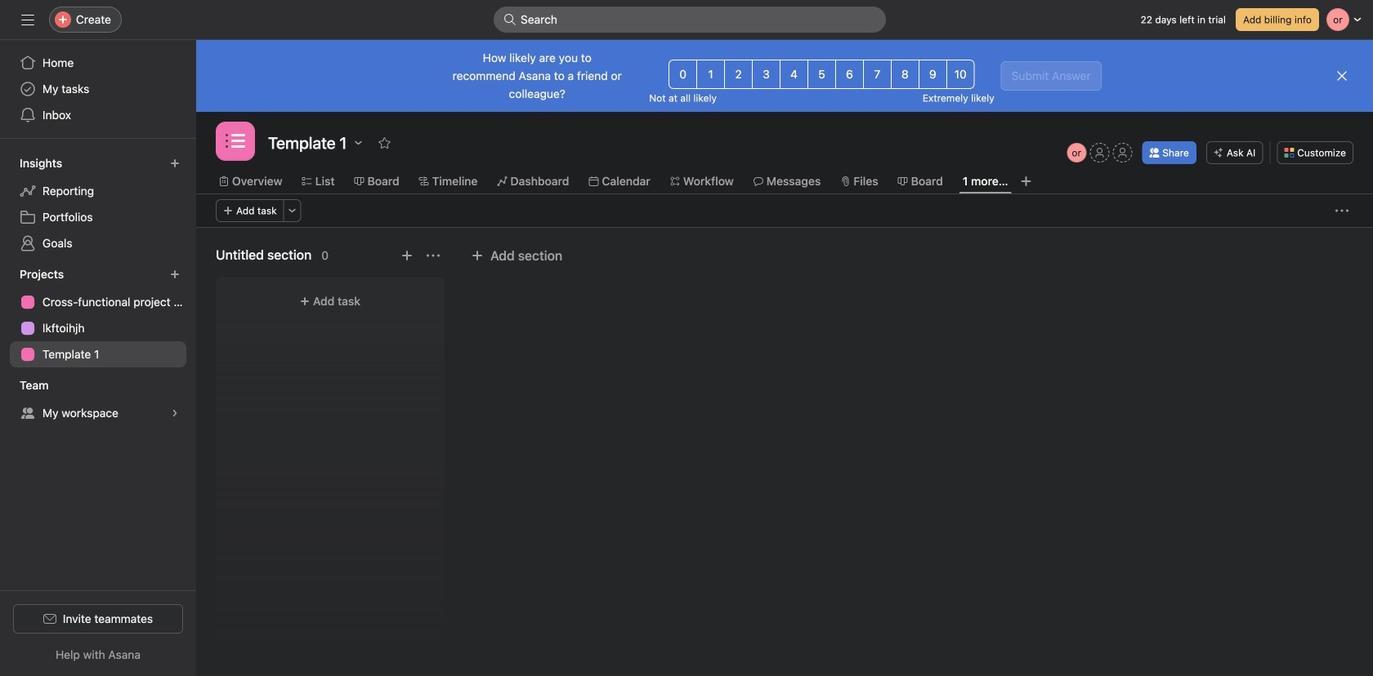 Task type: describe. For each thing, give the bounding box(es) containing it.
manage project members image
[[1067, 143, 1087, 163]]

see details, my workspace image
[[170, 409, 180, 419]]

dismiss image
[[1336, 69, 1349, 83]]

teams element
[[0, 371, 196, 430]]

list image
[[226, 132, 245, 151]]

new insights image
[[170, 159, 180, 168]]

projects element
[[0, 260, 196, 371]]

insights element
[[0, 149, 196, 260]]

add task image
[[401, 249, 414, 262]]



Task type: vqa. For each thing, say whether or not it's contained in the screenshot.
Global element
yes



Task type: locate. For each thing, give the bounding box(es) containing it.
more actions image
[[1336, 204, 1349, 217]]

list box
[[494, 7, 886, 33]]

add tab image
[[1020, 175, 1033, 188]]

hide sidebar image
[[21, 13, 34, 26]]

None radio
[[669, 60, 697, 89], [724, 60, 753, 89], [752, 60, 781, 89], [835, 60, 864, 89], [891, 60, 919, 89], [919, 60, 947, 89], [669, 60, 697, 89], [724, 60, 753, 89], [752, 60, 781, 89], [835, 60, 864, 89], [891, 60, 919, 89], [919, 60, 947, 89]]

None radio
[[697, 60, 725, 89], [780, 60, 808, 89], [808, 60, 836, 89], [863, 60, 892, 89], [946, 60, 975, 89], [697, 60, 725, 89], [780, 60, 808, 89], [808, 60, 836, 89], [863, 60, 892, 89], [946, 60, 975, 89]]

option group
[[669, 60, 975, 89]]

new project or portfolio image
[[170, 270, 180, 280]]

add to starred image
[[378, 137, 391, 150]]

global element
[[0, 40, 196, 138]]

prominent image
[[504, 13, 517, 26]]



